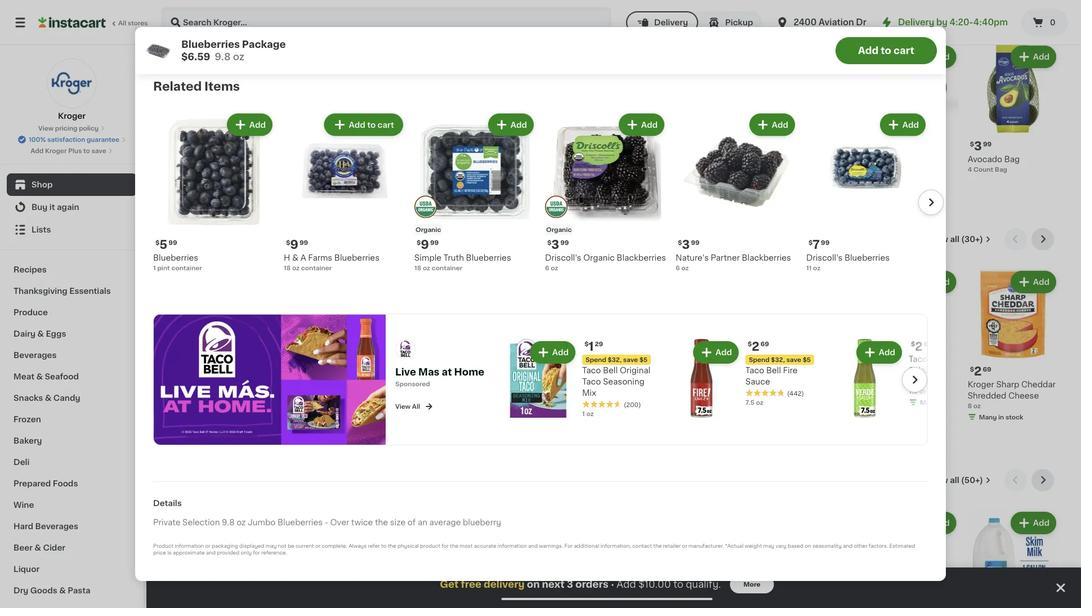 Task type: vqa. For each thing, say whether or not it's contained in the screenshot.
'View' within THE VIEW ALL (50+) popup button
yes



Task type: locate. For each thing, give the bounding box(es) containing it.
in down kroger sharp cheddar shredded cheese 8 oz
[[999, 414, 1005, 420]]

99 up juice
[[884, 366, 892, 372]]

package inside the blueberries package $6.59 9.8 oz
[[242, 40, 286, 49]]

lb inside red seedless watermelon 26 lb
[[678, 177, 684, 184]]

kroger inside 'kroger original sour cream 16 oz'
[[369, 381, 395, 388]]

item badge image for 9
[[415, 196, 437, 218]]

information up approximate
[[175, 544, 204, 549]]

stores
[[128, 20, 148, 26]]

7.5 oz for spend $32, save $5
[[746, 400, 764, 406]]

eat
[[510, 166, 523, 174]]

delivery for delivery
[[655, 19, 688, 26]]

99 inside $ 0 99
[[785, 141, 793, 147]]

cheese for sharp
[[1009, 392, 1040, 400]]

add
[[859, 46, 879, 55], [234, 53, 251, 61], [834, 53, 850, 61], [934, 53, 950, 61], [1034, 53, 1050, 61], [249, 121, 266, 129], [349, 121, 366, 129], [511, 121, 527, 129], [642, 121, 658, 129], [772, 121, 789, 129], [903, 121, 920, 129], [31, 148, 44, 154], [934, 278, 950, 286], [1034, 278, 1050, 286], [553, 349, 569, 357], [716, 349, 732, 357], [879, 349, 896, 357], [234, 519, 251, 527], [334, 519, 351, 527], [434, 519, 451, 527], [934, 519, 950, 527], [1034, 519, 1050, 527], [617, 580, 636, 590]]

0 horizontal spatial item badge image
[[415, 196, 437, 218]]

driscoll's organic blackberries 6 oz
[[545, 254, 666, 271]]

$ 9 99
[[286, 239, 308, 251], [417, 239, 439, 251]]

blackberries inside nature's partner  blackberries 6 oz
[[742, 254, 792, 262]]

liquor link
[[7, 559, 137, 580]]

nature's partner  blackberries 6 oz
[[676, 254, 792, 271]]

bag right avocado
[[1005, 155, 1021, 163]]

item badge image
[[415, 196, 437, 218], [545, 196, 568, 218]]

watermelon inside red seedless watermelon 26 lb
[[669, 166, 716, 174]]

1 driscoll's from the left
[[545, 254, 582, 262]]

taco inside mission super soft soft taco flour tortillas
[[687, 392, 706, 400]]

red
[[593, 27, 609, 35], [669, 155, 685, 163]]

add button
[[213, 47, 257, 67], [813, 47, 856, 67], [912, 47, 956, 67], [1012, 47, 1056, 67], [228, 115, 272, 135], [489, 115, 533, 135], [620, 115, 664, 135], [751, 115, 794, 135], [882, 115, 925, 135], [912, 272, 956, 292], [1012, 272, 1056, 292], [531, 343, 575, 363], [695, 343, 738, 363], [858, 343, 901, 363], [213, 513, 257, 533], [313, 513, 356, 533], [413, 513, 456, 533], [912, 513, 956, 533], [1012, 513, 1056, 533]]

2 for kroger garlic texas toast
[[275, 366, 283, 377]]

2 up taco bell fire sauce
[[752, 341, 760, 352]]

blueberries inside h & a farms blueberries 18 oz container
[[335, 254, 380, 262]]

live mas at home spo nsored
[[396, 368, 485, 387]]

view
[[929, 10, 949, 18], [38, 125, 54, 132], [929, 236, 949, 243], [396, 404, 411, 410], [929, 477, 949, 484]]

0 horizontal spatial or
[[205, 544, 211, 549]]

1 vertical spatial 7.5
[[746, 400, 755, 406]]

seedless inside snowfox seedless watermelon 40 oz
[[605, 155, 641, 163]]

4 inside "pom wonderful ready-to-eat pomegranate arils 4 oz container"
[[469, 189, 473, 195]]

1 horizontal spatial 100%
[[897, 381, 918, 388]]

add to cart down dr
[[859, 46, 915, 55]]

1 horizontal spatial red
[[669, 155, 685, 163]]

0 vertical spatial all
[[118, 20, 126, 26]]

$ 2 69 up shredded
[[971, 366, 992, 377]]

$ inside $ 1 99
[[371, 366, 375, 372]]

$5 up chips,
[[640, 357, 648, 363]]

$ 2 49
[[271, 366, 293, 377]]

information right accurate
[[498, 544, 527, 549]]

0 horizontal spatial bell
[[603, 367, 618, 375]]

save up fire
[[787, 357, 802, 363]]

0 horizontal spatial add to cart
[[349, 121, 394, 129]]

eggs
[[46, 330, 66, 338]]

99 up avocado
[[984, 141, 992, 147]]

kroger inside kroger garlic texas toast 14 oz
[[269, 381, 296, 388]]

many down toast
[[280, 414, 298, 420]]

arils
[[524, 178, 541, 186]]

0 horizontal spatial cheese
[[597, 392, 627, 400]]

container down truth
[[432, 265, 463, 271]]

1 horizontal spatial ct
[[873, 166, 879, 172]]

& for h
[[292, 254, 299, 262]]

view all (30+) button
[[925, 228, 996, 251]]

0 vertical spatial for
[[442, 544, 449, 549]]

$ inside $ 0 99
[[771, 141, 775, 147]]

$ 4 99 for kroger
[[771, 366, 793, 377]]

1 horizontal spatial spend
[[749, 357, 770, 363]]

3 all from the top
[[951, 477, 960, 484]]

0 vertical spatial $ 4 99
[[171, 140, 194, 152]]

1 horizontal spatial sauce
[[932, 367, 957, 375]]

1 vertical spatial apple
[[920, 381, 943, 388]]

oz inside kroger garlic texas toast 14 oz
[[277, 403, 285, 409]]

3 for pom
[[475, 140, 483, 152]]

many for original
[[380, 414, 398, 420]]

dry goods & pasta link
[[7, 580, 137, 602]]

7.5 down salsa
[[909, 388, 918, 394]]

buy it again link
[[7, 196, 137, 219]]

related
[[153, 81, 202, 92]]

69 for black plum
[[884, 141, 892, 147]]

1 horizontal spatial $5
[[803, 357, 811, 363]]

2 spend from the left
[[749, 357, 770, 363]]

2 all from the top
[[951, 236, 960, 243]]

1 left pint
[[153, 265, 156, 271]]

0 horizontal spatial cart
[[378, 121, 394, 129]]

$5
[[640, 357, 648, 363], [803, 357, 811, 363]]

in for sharp
[[999, 414, 1005, 420]]

2 vertical spatial 9.8
[[222, 519, 235, 527]]

18 down "h"
[[284, 265, 291, 271]]

0 vertical spatial add to cart
[[859, 46, 915, 55]]

1 vertical spatial on
[[527, 580, 540, 590]]

watermelon down snowfox at top
[[569, 166, 617, 174]]

lb right 'per'
[[781, 391, 787, 398]]

stock for garlic
[[307, 414, 325, 420]]

99 for snowfox seedless watermelon
[[590, 141, 598, 147]]

1 horizontal spatial may
[[764, 544, 775, 549]]

$ inside $ 4 kroger vegetable oil, pure 48 fl oz
[[171, 366, 175, 372]]

ct for navel
[[773, 166, 779, 172]]

many down english
[[480, 414, 498, 420]]

$ inside the $ 5 99
[[156, 239, 160, 246]]

ct inside black plum 1 ct
[[873, 166, 879, 172]]

view for milk
[[929, 477, 949, 484]]

9.8
[[176, 38, 187, 44], [215, 52, 231, 62], [222, 519, 235, 527]]

9.8 inside blueberries package 9.8 oz
[[176, 38, 187, 44]]

2 up shredded
[[975, 366, 982, 377]]

$ 2 69 for black plum
[[871, 140, 892, 152]]

None search field
[[161, 7, 612, 38]]

many in stock down kroger sharp cheddar shredded cheese 8 oz
[[980, 414, 1024, 420]]

cheese down tortilla
[[597, 392, 627, 400]]

many in stock for lime
[[180, 177, 225, 184]]

2 driscoll's from the left
[[807, 254, 843, 262]]

$32, up taco bell original taco seasoning mix
[[608, 357, 622, 363]]

fl right 48
[[179, 403, 183, 409]]

cart inside item carousel region
[[378, 121, 394, 129]]

taco inside taco bell fire sauce
[[746, 367, 765, 375]]

apple
[[389, 155, 412, 163], [920, 381, 943, 388]]

2 for spend $32, save $5
[[752, 341, 760, 352]]

2 horizontal spatial or
[[683, 544, 688, 549]]

0 horizontal spatial $5
[[640, 357, 648, 363]]

in for garlic
[[300, 414, 305, 420]]

lb for red
[[678, 177, 684, 184]]

oil,
[[240, 381, 253, 388]]

$ 4 99 up organic lime 2 lb bag
[[171, 140, 194, 152]]

1 horizontal spatial $32,
[[772, 357, 785, 363]]

0 vertical spatial 7.5 oz
[[909, 388, 927, 394]]

complete.
[[322, 544, 348, 549]]

3 for driscoll's
[[552, 239, 560, 251]]

26
[[669, 177, 677, 184]]

$ 3 99 up nature's
[[678, 239, 700, 251]]

$1.89
[[369, 166, 386, 172]]

0 horizontal spatial driscoll's
[[545, 254, 582, 262]]

product information or packaging displayed may not be current or complete. always refer to the physical product for the most accurate information and warnings. for additional information, contact the retailer or manufacturer. *actual weight may vary based on seasonality and other factors. estimated price is approximate and provided only for reference.
[[153, 544, 916, 556]]

all inside 'all stores' link
[[118, 20, 126, 26]]

0 vertical spatial sauce
[[932, 367, 957, 375]]

beverages
[[14, 352, 57, 359], [35, 523, 78, 531]]

fl right '64'
[[878, 403, 883, 409]]

11
[[807, 265, 812, 271]]

may up reference.
[[266, 544, 277, 549]]

100% inside button
[[29, 137, 46, 143]]

bell
[[930, 356, 945, 363], [603, 367, 618, 375], [767, 367, 782, 375]]

kroger logo image
[[47, 59, 97, 108]]

hard
[[14, 523, 33, 531]]

$ 9 99 up a
[[286, 239, 308, 251]]

bell for 1
[[603, 367, 618, 375]]

taco left fire
[[746, 367, 765, 375]]

all left (30+)
[[951, 236, 960, 243]]

0 horizontal spatial $ 9 99
[[286, 239, 308, 251]]

1 horizontal spatial original
[[505, 381, 536, 388]]

6 inside nature's partner  blackberries 6 oz
[[676, 265, 680, 271]]

bakery link
[[7, 430, 137, 452]]

2 $32, from the left
[[772, 357, 785, 363]]

sauce
[[932, 367, 957, 375], [746, 378, 771, 386]]

instacart logo image
[[38, 16, 106, 29]]

9.8 up $6.59
[[176, 38, 187, 44]]

1 vertical spatial soft
[[669, 392, 685, 400]]

stock for seedless
[[607, 189, 624, 195]]

99 for organic lime
[[185, 141, 194, 147]]

1 $ 9 99 from the left
[[286, 239, 308, 251]]

original
[[620, 367, 651, 375], [505, 381, 536, 388], [397, 381, 428, 388]]

ct for black
[[873, 166, 879, 172]]

1 vertical spatial 7.5 oz
[[746, 400, 764, 406]]

essentials
[[69, 287, 111, 295]]

many for 4
[[180, 414, 198, 420]]

4 up organic lime 2 lb bag
[[175, 140, 184, 152]]

package
[[224, 27, 257, 35], [590, 38, 624, 46], [242, 40, 286, 49], [316, 155, 350, 163]]

$ 3 99 up avocado
[[971, 140, 992, 152]]

& right 'beer'
[[35, 544, 41, 552]]

1 horizontal spatial 18
[[415, 265, 422, 271]]

spend down $ 1 29
[[586, 357, 607, 363]]

kroger for kroger 100% apple juice 64 fl oz
[[868, 381, 895, 388]]

$ 9 99 up simple
[[417, 239, 439, 251]]

0 horizontal spatial original
[[397, 381, 428, 388]]

frozen link
[[7, 409, 137, 430]]

kroger up 'per'
[[769, 381, 795, 388]]

many in stock for original
[[380, 414, 425, 420]]

$5 up ground
[[803, 357, 811, 363]]

1 18 from the left
[[284, 265, 291, 271]]

1 vertical spatial for
[[253, 551, 260, 556]]

cheese for tortilla
[[597, 392, 627, 400]]

beverages up the cider
[[35, 523, 78, 531]]

in for lime
[[200, 177, 205, 184]]

size
[[630, 403, 646, 411]]

is
[[167, 551, 172, 556]]

0 horizontal spatial 7.5 oz
[[746, 400, 764, 406]]

ct down black
[[873, 166, 879, 172]]

69 up black
[[884, 141, 892, 147]]

may
[[266, 544, 277, 549], [764, 544, 775, 549]]

0 horizontal spatial blackberries
[[617, 254, 666, 262]]

in left the 8
[[940, 400, 946, 406]]

1 fl from the left
[[179, 403, 183, 409]]

tortilla
[[600, 381, 626, 388]]

delivery button
[[626, 11, 699, 34]]

1 vertical spatial all
[[951, 236, 960, 243]]

for right product
[[442, 544, 449, 549]]

$ inside '$ 10 99'
[[571, 141, 575, 147]]

1 inside blueberries 1 pint container
[[153, 265, 156, 271]]

taco up salsa
[[909, 356, 928, 363]]

treatment tracker modal dialog
[[146, 568, 1082, 609]]

item carousel region containing 5
[[137, 107, 944, 310]]

6 inside driscoll's organic blackberries 6 oz
[[545, 265, 550, 271]]

kroger inside kroger ground turkey per lb
[[769, 381, 795, 388]]

0 vertical spatial bag
[[1005, 155, 1021, 163]]

2 fl from the left
[[878, 403, 883, 409]]

kroger inside $ 4 kroger vegetable oil, pure 48 fl oz
[[169, 381, 196, 388]]

to inside product information or packaging displayed may not be current or complete. always refer to the physical product for the most accurate information and warnings. for additional information, contact the retailer or manufacturer. *actual weight may vary based on seasonality and other factors. estimated price is approximate and provided only for reference.
[[381, 544, 387, 549]]

2 may from the left
[[764, 544, 775, 549]]

product group
[[169, 43, 260, 187], [469, 43, 560, 206], [769, 43, 859, 187], [868, 43, 959, 174], [968, 43, 1059, 174], [153, 111, 275, 272], [284, 111, 406, 272], [415, 111, 536, 272], [545, 111, 667, 272], [676, 111, 798, 272], [807, 111, 929, 272], [269, 269, 360, 424], [369, 269, 460, 424], [868, 269, 959, 410], [968, 269, 1059, 424], [169, 510, 260, 609], [269, 510, 360, 609], [369, 510, 460, 609], [868, 510, 959, 609], [968, 510, 1059, 609]]

99 for blueberries
[[169, 239, 177, 246]]

in down navel orange 1 ct
[[799, 177, 805, 184]]

bell for 2
[[767, 367, 782, 375]]

bag
[[1005, 155, 1021, 163], [995, 166, 1008, 172]]

in for 4
[[200, 414, 205, 420]]

0 horizontal spatial watermelon
[[569, 166, 617, 174]]

item carousel region containing fresh fruit
[[169, 3, 1059, 219]]

2 for taco bell verde salsa sauce
[[916, 341, 923, 352]]

1 watermelon from the left
[[569, 166, 617, 174]]

taco for taco bell verde salsa sauce
[[909, 356, 928, 363]]

many down navel orange 1 ct
[[780, 177, 798, 184]]

many in stock for garlic
[[280, 414, 325, 420]]

each right 87
[[397, 139, 420, 148]]

$32,
[[608, 357, 622, 363], [772, 357, 785, 363]]

lb right /
[[392, 166, 397, 172]]

$ 4 99 for organic
[[171, 140, 194, 152]]

1 horizontal spatial or
[[316, 544, 321, 549]]

stock down kroger sharp cheddar shredded cheese 8 oz
[[1006, 414, 1024, 420]]

view for best sellers
[[929, 236, 949, 243]]

watermelon inside snowfox seedless watermelon 40 oz
[[569, 166, 617, 174]]

69 up shredded
[[983, 366, 992, 372]]

2 for kroger sharp cheddar shredded cheese
[[975, 366, 982, 377]]

0 vertical spatial 100%
[[29, 137, 46, 143]]

1 horizontal spatial fl
[[878, 403, 883, 409]]

0 horizontal spatial $ 4 99
[[171, 140, 194, 152]]

1 spend from the left
[[586, 357, 607, 363]]

99 right 5
[[169, 239, 177, 246]]

blackberries left nature's
[[617, 254, 666, 262]]

1 blackberries from the left
[[617, 254, 666, 262]]

all for 2
[[951, 236, 960, 243]]

beer
[[14, 544, 33, 552]]

99 for doritos tortilla chips, nacho cheese flavored, party size
[[584, 366, 593, 372]]

stock down snowfox seedless watermelon 40 oz
[[607, 189, 624, 195]]

original inside 'kroger original sour cream 16 oz'
[[397, 381, 428, 388]]

$32, for 2
[[772, 357, 785, 363]]

100%
[[29, 137, 46, 143], [897, 381, 918, 388]]

7.5 for spend $32, save $5
[[746, 400, 755, 406]]

0 vertical spatial on
[[805, 544, 812, 549]]

driscoll's inside driscoll's organic blackberries 6 oz
[[545, 254, 582, 262]]

displayed
[[240, 544, 264, 549]]

product
[[420, 544, 441, 549]]

99 up nature's
[[691, 239, 700, 246]]

many for garlic
[[280, 414, 298, 420]]

4 inside product group
[[175, 140, 184, 152]]

$ 2 69 up black
[[871, 140, 892, 152]]

4 inside $ 4 kroger vegetable oil, pure 48 fl oz
[[175, 366, 184, 377]]

1 horizontal spatial all
[[412, 404, 420, 410]]

delivery for delivery by 4:20-4:40pm
[[899, 18, 935, 26]]

0 vertical spatial all
[[951, 10, 960, 18]]

1 horizontal spatial and
[[528, 544, 538, 549]]

cider
[[43, 544, 65, 552]]

1 item badge image from the left
[[415, 196, 437, 218]]

4 left "count"
[[968, 166, 973, 172]]

kroger for kroger ground turkey per lb
[[769, 381, 795, 388]]

2 horizontal spatial 6
[[676, 265, 680, 271]]

1 horizontal spatial 6
[[575, 366, 583, 377]]

1 vertical spatial 100%
[[897, 381, 918, 388]]

1 horizontal spatial watermelon
[[669, 166, 716, 174]]

1 vertical spatial all
[[412, 404, 420, 410]]

cheese inside doritos tortilla chips, nacho cheese flavored, party size
[[597, 392, 627, 400]]

seafood
[[45, 373, 79, 381]]

99 for driscoll's organic blackberries
[[561, 239, 569, 246]]

100% satisfaction guarantee button
[[18, 133, 126, 144]]

spend up taco bell fire sauce
[[749, 357, 770, 363]]

oz inside $ 4 kroger vegetable oil, pure 48 fl oz
[[185, 403, 192, 409]]

$ 3 99 for driscoll's
[[548, 239, 569, 251]]

approximate
[[173, 551, 205, 556]]

0 horizontal spatial 7.5
[[746, 400, 755, 406]]

1 horizontal spatial soft
[[726, 381, 743, 388]]

$ 3 99 for pom
[[471, 140, 493, 152]]

99 up mission
[[684, 366, 692, 372]]

additional
[[574, 544, 600, 549]]

1 spend $32, save $5 from the left
[[586, 357, 648, 363]]

1 ct from the left
[[773, 166, 779, 172]]

99
[[185, 141, 194, 147], [484, 141, 493, 147], [785, 141, 793, 147], [590, 141, 598, 147], [984, 141, 992, 147], [169, 239, 177, 246], [300, 239, 308, 246], [430, 239, 439, 246], [561, 239, 569, 246], [691, 239, 700, 246], [821, 239, 830, 246], [484, 366, 493, 372], [784, 366, 793, 372], [382, 366, 390, 372], [584, 366, 593, 372], [684, 366, 692, 372], [884, 366, 892, 372]]

2 vertical spatial all
[[951, 477, 960, 484]]

verde
[[947, 356, 970, 363]]

seedless inside the organic red seedless grapes package
[[611, 27, 647, 35]]

taco for taco bell fire sauce
[[746, 367, 765, 375]]

delivery
[[899, 18, 935, 26], [655, 19, 688, 26]]

$ 1 99
[[371, 366, 390, 377]]

bell inside taco bell original taco seasoning mix
[[603, 367, 618, 375]]

item carousel region
[[169, 3, 1059, 219], [137, 107, 944, 310], [169, 228, 1059, 460], [169, 469, 1059, 609]]

lb inside kroger ground turkey per lb
[[781, 391, 787, 398]]

1 horizontal spatial blackberries
[[742, 254, 792, 262]]

1 horizontal spatial on
[[805, 544, 812, 549]]

1 cheese from the left
[[597, 392, 627, 400]]

view left (30+)
[[929, 236, 949, 243]]

$ 3 99 up thomas'
[[471, 366, 493, 377]]

many in stock for 4
[[180, 414, 225, 420]]

0 horizontal spatial delivery
[[655, 19, 688, 26]]

2 inside organic lime 2 lb bag
[[169, 166, 173, 172]]

1 vertical spatial 9.8
[[215, 52, 231, 62]]

0 horizontal spatial 0
[[375, 140, 384, 152]]

many down pure
[[180, 414, 198, 420]]

0 horizontal spatial information
[[175, 544, 204, 549]]

ct down navel
[[773, 166, 779, 172]]

1 horizontal spatial add to cart
[[859, 46, 915, 55]]

18 inside the simple truth blueberries 18 oz container
[[415, 265, 422, 271]]

to inside add kroger plus to save link
[[83, 148, 90, 154]]

1 horizontal spatial 9
[[421, 239, 429, 251]]

9 up h & a farms blueberries 18 oz container
[[290, 239, 299, 251]]

view all (40+)
[[929, 10, 984, 18]]

9.8 for package
[[176, 38, 187, 44]]

1 vertical spatial cart
[[378, 121, 394, 129]]

6
[[545, 265, 550, 271], [676, 265, 680, 271], [575, 366, 583, 377]]

1 vertical spatial beverages
[[35, 523, 78, 531]]

2 left 49 on the bottom of page
[[275, 366, 283, 377]]

7.5 oz
[[909, 388, 927, 394], [746, 400, 764, 406]]

guarantee
[[87, 137, 119, 143]]

7.5 right flour
[[746, 400, 755, 406]]

2 watermelon from the left
[[669, 166, 716, 174]]

99 up driscoll's organic blackberries 6 oz
[[561, 239, 569, 246]]

meat & seafood
[[14, 373, 79, 381]]

oz inside driscoll's organic blackberries 6 oz
[[551, 265, 559, 271]]

in down snowfox seedless watermelon 40 oz
[[599, 189, 605, 195]]

plum
[[892, 155, 912, 163]]

original up chips,
[[620, 367, 651, 375]]

and left other
[[844, 544, 853, 549]]

1 vertical spatial each
[[412, 175, 428, 181]]

$ inside $ 6 99
[[571, 366, 575, 372]]

oz inside blueberries package 9.8 oz
[[188, 38, 196, 44]]

2 18 from the left
[[415, 265, 422, 271]]

2 ct from the left
[[873, 166, 879, 172]]

4 up pure
[[175, 366, 184, 377]]

on left next
[[527, 580, 540, 590]]

blackberries right "partner"
[[742, 254, 792, 262]]

many in stock
[[180, 177, 225, 184], [780, 177, 824, 184], [380, 186, 425, 193], [580, 189, 624, 195], [921, 400, 965, 406], [180, 414, 225, 420], [480, 414, 524, 420], [280, 414, 325, 420], [380, 414, 425, 420], [980, 414, 1024, 420]]

0 vertical spatial each
[[397, 139, 420, 148]]

orders
[[576, 580, 609, 590]]

3 right next
[[567, 580, 574, 590]]

99 up thomas'
[[484, 366, 493, 372]]

apple up /
[[389, 155, 412, 163]]

1 horizontal spatial $ 4 99
[[771, 366, 793, 377]]

1 all from the top
[[951, 10, 960, 18]]

bell inside taco bell fire sauce
[[767, 367, 782, 375]]

the
[[375, 519, 388, 527], [388, 544, 396, 549], [450, 544, 459, 549], [654, 544, 662, 549]]

save for 2
[[787, 357, 802, 363]]

sauce down verde
[[932, 367, 957, 375]]

private
[[153, 519, 181, 527]]

original for thomas' original english muffins
[[505, 381, 536, 388]]

2 cheese from the left
[[1009, 392, 1040, 400]]

3 up driscoll's organic blackberries 6 oz
[[552, 239, 560, 251]]

0 vertical spatial red
[[593, 27, 609, 35]]

99 inside the $ 5 99
[[169, 239, 177, 246]]

mix
[[583, 389, 597, 397]]

product group containing 5
[[153, 111, 275, 272]]

stock down view all
[[407, 414, 425, 420]]

$ 2 69 for spend $32, save $5
[[748, 341, 770, 352]]

simple truth blueberries 18 oz container
[[415, 254, 511, 271]]

& inside h & a farms blueberries 18 oz container
[[292, 254, 299, 262]]

16
[[369, 403, 376, 409]]

driscoll's inside driscoll's blueberries 11 oz
[[807, 254, 843, 262]]

seasoning
[[603, 378, 645, 386]]

kroger 100% apple juice 64 fl oz
[[868, 381, 943, 409]]

2 spend $32, save $5 from the left
[[749, 357, 811, 363]]

many in stock down organic lime 2 lb bag
[[180, 177, 225, 184]]

99 up a
[[300, 239, 308, 246]]

1 horizontal spatial $ 9 99
[[417, 239, 439, 251]]

1 horizontal spatial spend $32, save $5
[[749, 357, 811, 363]]

many in stock down $ 4 kroger vegetable oil, pure 48 fl oz
[[180, 414, 225, 420]]

0 horizontal spatial add to cart button
[[325, 115, 402, 135]]

0 horizontal spatial 18
[[284, 265, 291, 271]]

99 for simple truth blueberries
[[430, 239, 439, 246]]

oz inside the simple truth blueberries 18 oz container
[[423, 265, 431, 271]]

0 vertical spatial 9.8
[[176, 38, 187, 44]]

or
[[205, 544, 211, 549], [316, 544, 321, 549], [683, 544, 688, 549]]

item carousel region containing best sellers
[[169, 228, 1059, 460]]

blueberries package $6.59 9.8 oz
[[181, 40, 286, 62]]

9
[[290, 239, 299, 251], [421, 239, 429, 251]]

1 horizontal spatial 7.5
[[909, 388, 918, 394]]

2 9 from the left
[[421, 239, 429, 251]]

kroger inside kroger 100% apple juice 64 fl oz
[[868, 381, 895, 388]]

stock down orange
[[806, 177, 824, 184]]

9 for h
[[290, 239, 299, 251]]

blackberries
[[617, 254, 666, 262], [742, 254, 792, 262]]

$6.59 element
[[669, 139, 760, 153]]

9.8 up packaging
[[222, 519, 235, 527]]

warnings.
[[539, 544, 564, 549]]

red inside the organic red seedless grapes package
[[593, 27, 609, 35]]

1 vertical spatial sauce
[[746, 378, 771, 386]]

ground
[[797, 381, 827, 388]]

package inside the organic red seedless grapes package
[[590, 38, 624, 46]]

0 vertical spatial cart
[[894, 46, 915, 55]]

2 horizontal spatial 0
[[1051, 19, 1056, 26]]

contact
[[633, 544, 652, 549]]

original inside thomas' original english muffins
[[505, 381, 536, 388]]

stock down lime
[[207, 177, 225, 184]]

blackberries inside driscoll's organic blackberries 6 oz
[[617, 254, 666, 262]]

each (est.)
[[397, 139, 446, 148]]

many for sharp
[[980, 414, 997, 420]]

& right meat
[[36, 373, 43, 381]]

0 horizontal spatial 6
[[545, 265, 550, 271]]

stock down kroger garlic texas toast 14 oz
[[307, 414, 325, 420]]

spend for 2
[[749, 357, 770, 363]]

99 inside $ 2 99
[[884, 366, 892, 372]]

1 $32, from the left
[[608, 357, 622, 363]]

add to cart up $ 0 87
[[349, 121, 394, 129]]

2 $5 from the left
[[803, 357, 811, 363]]

2 item badge image from the left
[[545, 196, 568, 218]]

99 inside $ 6 99
[[584, 366, 593, 372]]

lb for kroger
[[781, 391, 787, 398]]

1 inside navel orange 1 ct
[[769, 166, 771, 172]]

7.5 for 2
[[909, 388, 918, 394]]

& for beer
[[35, 544, 41, 552]]

0 horizontal spatial $32,
[[608, 357, 622, 363]]

0 horizontal spatial on
[[527, 580, 540, 590]]

produce
[[14, 309, 48, 317]]

7.5 oz down salsa
[[909, 388, 927, 394]]

2 horizontal spatial save
[[787, 357, 802, 363]]

99 for driscoll's blueberries
[[821, 239, 830, 246]]

$ inside $ 1 29
[[585, 341, 589, 347]]

1 horizontal spatial information
[[498, 544, 527, 549]]

2400 aviation dr
[[794, 18, 867, 26]]

1 9 from the left
[[290, 239, 299, 251]]

2 horizontal spatial original
[[620, 367, 651, 375]]

1 horizontal spatial add to cart button
[[836, 37, 938, 64]]

0 horizontal spatial 100%
[[29, 137, 46, 143]]

in down muffins
[[499, 414, 505, 420]]

0 horizontal spatial soft
[[669, 392, 685, 400]]

seedless inside red seedless watermelon 26 lb
[[687, 155, 723, 163]]

package inside blueberries package 9.8 oz
[[224, 27, 257, 35]]

candy
[[53, 394, 80, 402]]

0 vertical spatial apple
[[389, 155, 412, 163]]

99 inside $ 7 99
[[821, 239, 830, 246]]

wine
[[14, 501, 34, 509]]

1 $5 from the left
[[640, 357, 648, 363]]

delivery inside button
[[655, 19, 688, 26]]

item carousel region containing milk
[[169, 469, 1059, 609]]

(40+)
[[962, 10, 984, 18]]

bell inside taco bell verde salsa sauce
[[930, 356, 945, 363]]

0 vertical spatial beverages
[[14, 352, 57, 359]]

taco inside taco bell verde salsa sauce
[[909, 356, 928, 363]]

99 up simple
[[430, 239, 439, 246]]

1 horizontal spatial 0
[[775, 140, 783, 152]]

0 horizontal spatial may
[[266, 544, 277, 549]]

nature's
[[676, 254, 709, 262]]

99 inside '$ 10 99'
[[590, 141, 598, 147]]

1 horizontal spatial delivery
[[899, 18, 935, 26]]

$ 7 99
[[809, 239, 830, 251]]

blueberries inside blueberries 1 pint container
[[153, 254, 198, 262]]

2 blackberries from the left
[[742, 254, 792, 262]]

watermelon up 26
[[669, 166, 716, 174]]

2 $ 9 99 from the left
[[417, 239, 439, 251]]

2 horizontal spatial bell
[[930, 356, 945, 363]]

in for original
[[399, 414, 405, 420]]



Task type: describe. For each thing, give the bounding box(es) containing it.
1 vertical spatial add to cart button
[[325, 115, 402, 135]]

in down 0.46
[[399, 186, 405, 193]]

0 for $ 0 99
[[775, 140, 783, 152]]

lb right 0.46
[[405, 175, 411, 181]]

the left most
[[450, 544, 459, 549]]

sauce inside taco bell fire sauce
[[746, 378, 771, 386]]

3 for avocado
[[975, 140, 983, 152]]

1 vertical spatial bag
[[995, 166, 1008, 172]]

9.8 for selection
[[222, 519, 235, 527]]

physical
[[398, 544, 419, 549]]

super
[[701, 381, 724, 388]]

package for blueberries package
[[316, 155, 350, 163]]

69 for taco bell verde salsa sauce
[[925, 341, 933, 347]]

save for 1
[[624, 357, 638, 363]]

nsored
[[408, 381, 430, 387]]

2400 aviation dr button
[[776, 7, 867, 38]]

prepared
[[14, 480, 51, 488]]

7.5 oz for 2
[[909, 388, 927, 394]]

$ inside $ 7 99
[[809, 239, 813, 246]]

on inside treatment tracker modal dialog
[[527, 580, 540, 590]]

to inside item carousel region
[[367, 121, 376, 129]]

(est.)
[[422, 139, 446, 148]]

many in stock for sharp
[[980, 414, 1024, 420]]

49
[[284, 366, 293, 372]]

-
[[325, 519, 328, 527]]

2 horizontal spatial and
[[844, 544, 853, 549]]

taco up mix
[[583, 378, 601, 386]]

thomas'
[[469, 381, 503, 388]]

99 for navel orange
[[785, 141, 793, 147]]

blueberries inside blueberries package 9.8 oz
[[176, 27, 222, 35]]

blackberries for driscoll's organic blackberries
[[617, 254, 666, 262]]

twice
[[351, 519, 373, 527]]

details
[[153, 500, 182, 508]]

recipes
[[14, 266, 47, 274]]

add kroger plus to save
[[31, 148, 106, 154]]

6 for nature's partner  blackberries
[[676, 265, 680, 271]]

navel
[[769, 155, 791, 163]]

$5 for 2
[[803, 357, 811, 363]]

dairy & eggs
[[14, 330, 66, 338]]

on inside product information or packaging displayed may not be current or complete. always refer to the physical product for the most accurate information and warnings. for additional information, contact the retailer or manufacturer. *actual weight may vary based on seasonality and other factors. estimated price is approximate and provided only for reference.
[[805, 544, 812, 549]]

many down salsa
[[921, 400, 938, 406]]

at
[[442, 368, 452, 377]]

kroger link
[[47, 59, 97, 122]]

$ 9 99 for h
[[286, 239, 308, 251]]

mission super soft soft taco flour tortillas
[[669, 381, 743, 411]]

99 for kroger ground turkey
[[784, 366, 793, 372]]

stock for orange
[[806, 177, 824, 184]]

blueberries inside the blueberries package $6.59 9.8 oz
[[181, 40, 240, 49]]

toast
[[269, 392, 291, 400]]

live mas at home. shop now. image
[[154, 315, 386, 445]]

product group containing 7
[[807, 111, 929, 272]]

lb for gala
[[392, 166, 397, 172]]

4 inside the avocado bag 4 count bag
[[968, 166, 973, 172]]

view all (30+)
[[929, 236, 984, 243]]

stock left the 8
[[947, 400, 965, 406]]

$5 for 1
[[640, 357, 648, 363]]

stock for sharp
[[1006, 414, 1024, 420]]

reference.
[[261, 551, 287, 556]]

taco bell fire sauce
[[746, 367, 798, 386]]

0 inside button
[[1051, 19, 1056, 26]]

1 horizontal spatial for
[[442, 544, 449, 549]]

qualify.
[[686, 580, 722, 590]]

9.8 inside the blueberries package $6.59 9.8 oz
[[215, 52, 231, 62]]

& for meat
[[36, 373, 43, 381]]

snacks
[[14, 394, 43, 402]]

2 for black plum
[[875, 140, 882, 152]]

live mas at home. shop now. image
[[396, 339, 416, 360]]

best
[[169, 234, 198, 245]]

delivery
[[484, 580, 525, 590]]

many for seedless
[[580, 189, 598, 195]]

$ 9 99 for simple
[[417, 239, 439, 251]]

many down 0.46
[[380, 186, 398, 193]]

muffins
[[499, 392, 529, 400]]

/
[[387, 166, 390, 172]]

$ 3 99 for nature's
[[678, 239, 700, 251]]

kroger for kroger
[[58, 112, 86, 120]]

0 horizontal spatial and
[[206, 551, 216, 556]]

$ inside $ 0 87
[[371, 141, 375, 147]]

fl inside kroger 100% apple juice 64 fl oz
[[878, 403, 883, 409]]

kroger for kroger original sour cream 16 oz
[[369, 381, 395, 388]]

organic inside driscoll's organic blackberries 6 oz
[[584, 254, 615, 262]]

taco bell original taco seasoning mix
[[583, 367, 651, 397]]

avocado bag 4 count bag
[[968, 155, 1021, 172]]

pickup
[[726, 19, 754, 26]]

product group containing 1
[[369, 269, 460, 424]]

the left size
[[375, 519, 388, 527]]

& left the pasta
[[59, 587, 66, 595]]

$0.87 each (estimated) element
[[369, 139, 460, 153]]

snacks & candy link
[[7, 388, 137, 409]]

seedless for red
[[687, 155, 723, 163]]

99 for thomas' original english muffins
[[484, 366, 493, 372]]

party
[[607, 403, 628, 411]]

sponsored badge image
[[469, 197, 503, 204]]

manufacturer.
[[689, 544, 724, 549]]

seasonality
[[813, 544, 842, 549]]

(50+)
[[962, 477, 984, 484]]

add inside treatment tracker modal dialog
[[617, 580, 636, 590]]

sauce inside taco bell verde salsa sauce
[[932, 367, 957, 375]]

spend $32, save $5 for 2
[[749, 357, 811, 363]]

container inside blueberries 1 pint container
[[171, 265, 202, 271]]

$32, for 1
[[608, 357, 622, 363]]

1 horizontal spatial cart
[[894, 46, 915, 55]]

69 for spend $32, save $5
[[761, 341, 770, 347]]

99 for pom wonderful ready-to-eat pomegranate arils
[[484, 141, 493, 147]]

0 button
[[1022, 9, 1068, 36]]

h & a farms blueberries 18 oz container
[[284, 254, 380, 271]]

99 for kroger original sour cream
[[382, 366, 390, 372]]

apple inside kroger 100% apple juice 64 fl oz
[[920, 381, 943, 388]]

stock down muffins
[[507, 414, 524, 420]]

many in stock left the 8
[[921, 400, 965, 406]]

all stores
[[118, 20, 148, 26]]

container inside the simple truth blueberries 18 oz container
[[432, 265, 463, 271]]

oz inside 'kroger original sour cream 16 oz'
[[377, 403, 385, 409]]

64
[[868, 403, 877, 409]]

1 or from the left
[[205, 544, 211, 549]]

salsa
[[909, 367, 930, 375]]

10
[[575, 140, 589, 152]]

1 left the 29
[[589, 341, 594, 352]]

orange
[[793, 155, 822, 163]]

many in stock for seedless
[[580, 189, 624, 195]]

kroger ground turkey per lb
[[769, 381, 855, 398]]

package for blueberries package $6.59 9.8 oz
[[242, 40, 286, 49]]

blueberries inside the simple truth blueberries 18 oz container
[[466, 254, 511, 262]]

lists link
[[7, 219, 137, 241]]

get free delivery on next 3 orders • add $10.00 to qualify.
[[440, 580, 722, 590]]

count
[[974, 166, 994, 172]]

about
[[369, 175, 388, 181]]

9 for simple
[[421, 239, 429, 251]]

6 for driscoll's organic blackberries
[[545, 265, 550, 271]]

service type group
[[626, 11, 763, 34]]

(200)
[[624, 402, 641, 408]]

1 up cream
[[375, 366, 380, 377]]

1 oz
[[583, 411, 594, 417]]

best sellers
[[169, 234, 243, 245]]

4 left fire
[[775, 366, 783, 377]]

in for seedless
[[599, 189, 605, 195]]

over
[[330, 519, 349, 527]]

to inside treatment tracker modal dialog
[[674, 580, 684, 590]]

h
[[284, 254, 290, 262]]

average
[[430, 519, 461, 527]]

view pricing policy link
[[38, 124, 105, 133]]

apple inside gala apple $1.89 / lb about 0.46 lb each
[[389, 155, 412, 163]]

oz inside "pom wonderful ready-to-eat pomegranate arils 4 oz container"
[[475, 189, 482, 195]]

oz inside kroger sharp cheddar shredded cheese 8 oz
[[974, 403, 981, 409]]

all for 3
[[951, 10, 960, 18]]

3 for nature's
[[683, 239, 690, 251]]

0 horizontal spatial save
[[92, 148, 106, 154]]

always
[[349, 544, 367, 549]]

$6.59
[[181, 52, 210, 62]]

3 or from the left
[[683, 544, 688, 549]]

87
[[385, 141, 393, 147]]

the left physical
[[388, 544, 396, 549]]

driscoll's for 3
[[545, 254, 582, 262]]

many in stock down 0.46
[[380, 186, 425, 193]]

hard beverages link
[[7, 516, 137, 538]]

watermelon for red
[[669, 166, 716, 174]]

in for orange
[[799, 177, 805, 184]]

kroger down satisfaction
[[45, 148, 67, 154]]

container inside h & a farms blueberries 18 oz container
[[301, 265, 332, 271]]

original inside taco bell original taco seasoning mix
[[620, 367, 651, 375]]

lists
[[32, 226, 51, 234]]

spend $32, save $5 for 1
[[586, 357, 648, 363]]

0 vertical spatial add to cart button
[[836, 37, 938, 64]]

view left pricing
[[38, 125, 54, 132]]

(30+)
[[962, 236, 984, 243]]

grapes
[[559, 38, 588, 46]]

view down spo
[[396, 404, 411, 410]]

stock for lime
[[207, 177, 225, 184]]

buy
[[32, 203, 48, 211]]

99 for h & a farms blueberries
[[300, 239, 308, 246]]

black plum 1 ct
[[868, 155, 912, 172]]

many in stock down muffins
[[480, 414, 524, 420]]

69 for kroger sharp cheddar shredded cheese
[[983, 366, 992, 372]]

1 vertical spatial add to cart
[[349, 121, 394, 129]]

fl inside $ 4 kroger vegetable oil, pure 48 fl oz
[[179, 403, 183, 409]]

oz inside snowfox seedless watermelon 40 oz
[[579, 177, 586, 184]]

driscoll's for 7
[[807, 254, 843, 262]]

blackberries for nature's partner  blackberries
[[742, 254, 792, 262]]

99 for nature's partner  blackberries
[[691, 239, 700, 246]]

99 for kroger 100% apple juice
[[884, 366, 892, 372]]

$ 0 99
[[771, 140, 793, 152]]

1 down nacho
[[583, 411, 585, 417]]

1 inside black plum 1 ct
[[868, 166, 871, 172]]

spend for 1
[[586, 357, 607, 363]]

container inside "pom wonderful ready-to-eat pomegranate arils 4 oz container"
[[483, 189, 514, 195]]

many in stock for orange
[[780, 177, 824, 184]]

1 information from the left
[[175, 544, 204, 549]]

original for kroger original sour cream 16 oz
[[397, 381, 428, 388]]

each inside 'element'
[[397, 139, 420, 148]]

2 for kroger 100% apple juice
[[875, 366, 882, 377]]

18 inside h & a farms blueberries 18 oz container
[[284, 265, 291, 271]]

deli link
[[7, 452, 137, 473]]

blueberries 1 pint container
[[153, 254, 202, 271]]

2 or from the left
[[316, 544, 321, 549]]

factors.
[[869, 544, 889, 549]]

red inside red seedless watermelon 26 lb
[[669, 155, 685, 163]]

package for blueberries package 9.8 oz
[[224, 27, 257, 35]]

each inside gala apple $1.89 / lb about 0.46 lb each
[[412, 175, 428, 181]]

flour
[[708, 392, 728, 400]]

the left retailer
[[654, 544, 662, 549]]

oz inside nature's partner  blackberries 6 oz
[[682, 265, 689, 271]]

fresh
[[169, 8, 204, 20]]

all stores link
[[38, 7, 149, 38]]

kroger for kroger garlic texas toast 14 oz
[[269, 381, 296, 388]]

oz inside kroger 100% apple juice 64 fl oz
[[884, 403, 892, 409]]

be
[[288, 544, 294, 549]]

2 information from the left
[[498, 544, 527, 549]]

accurate
[[474, 544, 497, 549]]

packaging
[[212, 544, 238, 549]]

oz inside the blueberries package $6.59 9.8 oz
[[233, 52, 245, 62]]

banana button
[[368, 0, 479, 50]]

sour
[[430, 381, 448, 388]]

organic inside organic lime 2 lb bag
[[169, 155, 201, 163]]

$ 2 69 for taco bell verde salsa sauce
[[912, 341, 933, 352]]

deli
[[14, 459, 30, 467]]

blueberry
[[463, 519, 501, 527]]

product group containing 0
[[769, 43, 859, 187]]

$ 3 99 for avocado
[[971, 140, 992, 152]]

more
[[744, 582, 761, 588]]

beer & cider
[[14, 544, 65, 552]]

oz inside driscoll's blueberries 11 oz
[[814, 265, 821, 271]]

farms
[[308, 254, 333, 262]]

$ 2 69 for kroger sharp cheddar shredded cheese
[[971, 366, 992, 377]]

1 may from the left
[[266, 544, 277, 549]]

3 up thomas'
[[475, 366, 483, 377]]

next
[[542, 580, 565, 590]]

blueberries inside driscoll's blueberries 11 oz
[[845, 254, 890, 262]]

wine link
[[7, 495, 137, 516]]

0 horizontal spatial for
[[253, 551, 260, 556]]

oz inside h & a farms blueberries 18 oz container
[[292, 265, 300, 271]]

lime
[[203, 155, 222, 163]]

(396)
[[710, 415, 727, 422]]

0 for $ 0 87
[[375, 140, 384, 152]]

product group containing 4
[[169, 43, 260, 187]]

stock for 4
[[207, 414, 225, 420]]

$ inside $ 2 49
[[271, 366, 275, 372]]

stock down gala apple $1.89 / lb about 0.46 lb each
[[407, 186, 425, 193]]

lb inside organic lime 2 lb bag
[[174, 166, 180, 172]]

organic inside the organic red seedless grapes package
[[559, 27, 591, 35]]

99 for avocado bag
[[984, 141, 992, 147]]

3 inside treatment tracker modal dialog
[[567, 580, 574, 590]]

fresh fruit
[[169, 8, 236, 20]]

jumbo
[[248, 519, 276, 527]]

$ inside $ 2 99
[[871, 366, 875, 372]]

100% inside kroger 100% apple juice 64 fl oz
[[897, 381, 918, 388]]

$ 10 99
[[571, 140, 598, 152]]

foods
[[53, 480, 78, 488]]



